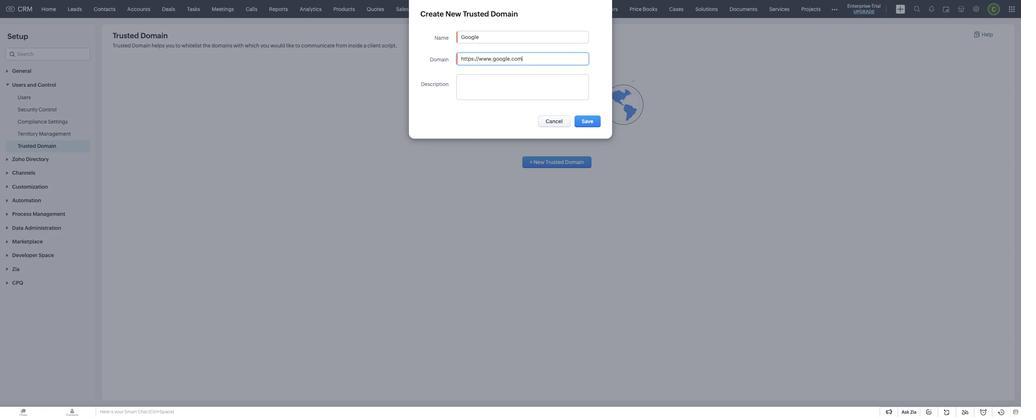 Task type: locate. For each thing, give the bounding box(es) containing it.
analytics
[[300, 6, 322, 12]]

0 horizontal spatial orders
[[410, 6, 426, 12]]

is
[[110, 410, 114, 415]]

1 you from the left
[[166, 43, 175, 49]]

with
[[233, 43, 244, 49]]

purchase orders link
[[432, 0, 484, 18]]

price books
[[630, 6, 658, 12]]

sales
[[396, 6, 409, 12]]

trusted for create
[[463, 10, 489, 18]]

home link
[[36, 0, 62, 18]]

reports link
[[263, 0, 294, 18]]

orders for sales orders
[[410, 6, 426, 12]]

projects
[[802, 6, 821, 12]]

users for users
[[18, 95, 31, 100]]

control up 'compliance settings' link
[[39, 107, 57, 113]]

users inside users and control region
[[18, 95, 31, 100]]

1 vertical spatial new
[[534, 159, 545, 165]]

help
[[982, 32, 994, 38]]

trial
[[872, 3, 881, 9]]

0 horizontal spatial new
[[446, 10, 461, 18]]

products link
[[328, 0, 361, 18]]

accounts link
[[121, 0, 156, 18]]

users left the and
[[12, 82, 26, 88]]

to right like
[[295, 43, 300, 49]]

trusted right "+" on the right of page
[[546, 159, 564, 165]]

trusted down territory
[[18, 143, 36, 149]]

2 orders from the left
[[461, 6, 478, 12]]

2 to from the left
[[295, 43, 300, 49]]

vendors
[[599, 6, 618, 12]]

trusted domain
[[18, 143, 56, 149]]

security control link
[[18, 106, 57, 113]]

orders inside purchase orders link
[[461, 6, 478, 12]]

whitelist
[[182, 43, 202, 49]]

None text field
[[457, 31, 589, 43]]

setup
[[7, 32, 28, 41]]

to left whitelist
[[176, 43, 181, 49]]

0 vertical spatial control
[[38, 82, 56, 88]]

sales orders link
[[390, 0, 432, 18]]

solutions
[[696, 6, 718, 12]]

security control
[[18, 107, 57, 113]]

users
[[12, 82, 26, 88], [18, 95, 31, 100]]

name
[[435, 35, 449, 41]]

users for users and control
[[12, 82, 26, 88]]

trusted left the invoices
[[463, 10, 489, 18]]

orders right sales
[[410, 6, 426, 12]]

0 horizontal spatial to
[[176, 43, 181, 49]]

users and control region
[[0, 92, 96, 152]]

0 horizontal spatial you
[[166, 43, 175, 49]]

(ctrl+space)
[[149, 410, 174, 415]]

1 vertical spatial users
[[18, 95, 31, 100]]

control right the and
[[38, 82, 56, 88]]

documents link
[[724, 0, 764, 18]]

0 vertical spatial users
[[12, 82, 26, 88]]

chats image
[[0, 407, 46, 418]]

territory management
[[18, 131, 71, 137]]

cases link
[[664, 0, 690, 18]]

you right which
[[261, 43, 269, 49]]

products
[[334, 6, 355, 12]]

1 horizontal spatial to
[[295, 43, 300, 49]]

here
[[100, 410, 110, 415]]

you right helps
[[166, 43, 175, 49]]

trusted for trusted
[[113, 43, 131, 49]]

users up security in the left of the page
[[18, 95, 31, 100]]

invoices link
[[484, 0, 515, 18]]

orders inside sales orders link
[[410, 6, 426, 12]]

security
[[18, 107, 38, 113]]

accounts
[[127, 6, 150, 12]]

trusted left helps
[[113, 43, 131, 49]]

quotes
[[367, 6, 385, 12]]

None text field
[[457, 53, 589, 65], [457, 75, 589, 100], [457, 53, 589, 65], [457, 75, 589, 100]]

you
[[166, 43, 175, 49], [261, 43, 269, 49]]

territory management link
[[18, 130, 71, 138]]

leads link
[[62, 0, 88, 18]]

trusted
[[463, 10, 489, 18], [113, 31, 139, 40], [113, 43, 131, 49], [18, 143, 36, 149], [546, 159, 564, 165]]

1 horizontal spatial new
[[534, 159, 545, 165]]

0 vertical spatial new
[[446, 10, 461, 18]]

crm link
[[6, 5, 33, 13]]

would
[[270, 43, 285, 49]]

1 horizontal spatial you
[[261, 43, 269, 49]]

meetings link
[[206, 0, 240, 18]]

management
[[39, 131, 71, 137]]

calls link
[[240, 0, 263, 18]]

save
[[582, 119, 594, 124]]

1 orders from the left
[[410, 6, 426, 12]]

trusted domain link
[[18, 142, 56, 150]]

sales orders
[[396, 6, 426, 12]]

trusted domain trusted domain helps you to whitelist the domains with which you would like to communicate from inside a client script.
[[113, 31, 397, 49]]

1 vertical spatial control
[[39, 107, 57, 113]]

new right "+" on the right of page
[[534, 159, 545, 165]]

orders
[[410, 6, 426, 12], [461, 6, 478, 12]]

home
[[41, 6, 56, 12]]

the
[[203, 43, 211, 49]]

1 horizontal spatial orders
[[461, 6, 478, 12]]

price
[[630, 6, 642, 12]]

documents
[[730, 6, 758, 12]]

tasks
[[187, 6, 200, 12]]

new right create
[[446, 10, 461, 18]]

leads
[[68, 6, 82, 12]]

crm
[[18, 5, 33, 13]]

orders right "purchase"
[[461, 6, 478, 12]]

domains
[[212, 43, 232, 49]]

users inside users and control 'dropdown button'
[[12, 82, 26, 88]]

users and control
[[12, 82, 56, 88]]

vendors link
[[593, 0, 624, 18]]

new for +
[[534, 159, 545, 165]]

your
[[115, 410, 124, 415]]



Task type: vqa. For each thing, say whether or not it's contained in the screenshot.
Monday column header
no



Task type: describe. For each thing, give the bounding box(es) containing it.
purchase orders
[[438, 6, 478, 12]]

create
[[421, 10, 444, 18]]

contacts
[[94, 6, 116, 12]]

create menu element
[[892, 0, 910, 18]]

create menu image
[[896, 5, 906, 13]]

settings
[[48, 119, 68, 125]]

quotes link
[[361, 0, 390, 18]]

trusted inside users and control region
[[18, 143, 36, 149]]

tasks link
[[181, 0, 206, 18]]

cases
[[670, 6, 684, 12]]

cancel
[[546, 119, 563, 124]]

+ new trusted domain
[[530, 159, 584, 165]]

upgrade
[[854, 9, 875, 14]]

orders for purchase orders
[[461, 6, 478, 12]]

chat
[[138, 410, 148, 415]]

enterprise-
[[848, 3, 872, 9]]

inside
[[348, 43, 363, 49]]

territory
[[18, 131, 38, 137]]

compliance settings
[[18, 119, 68, 125]]

and
[[27, 82, 36, 88]]

projects link
[[796, 0, 827, 18]]

ask
[[902, 410, 910, 415]]

purchase
[[438, 6, 460, 12]]

price books link
[[624, 0, 664, 18]]

from
[[336, 43, 347, 49]]

services
[[770, 6, 790, 12]]

reports
[[269, 6, 288, 12]]

solutions link
[[690, 0, 724, 18]]

create new trusted domain
[[421, 10, 518, 18]]

helps
[[152, 43, 165, 49]]

control inside region
[[39, 107, 57, 113]]

ask zia
[[902, 410, 917, 415]]

here is your smart chat (ctrl+space)
[[100, 410, 174, 415]]

analytics link
[[294, 0, 328, 18]]

landing image
[[474, 79, 644, 133]]

+
[[530, 159, 533, 165]]

invoices
[[490, 6, 509, 12]]

like
[[286, 43, 294, 49]]

script.
[[382, 43, 397, 49]]

enterprise-trial upgrade
[[848, 3, 881, 14]]

1 to from the left
[[176, 43, 181, 49]]

new for create
[[446, 10, 461, 18]]

cancel button
[[538, 116, 571, 127]]

contacts image
[[49, 407, 95, 418]]

control inside 'dropdown button'
[[38, 82, 56, 88]]

2 you from the left
[[261, 43, 269, 49]]

trusted for +
[[546, 159, 564, 165]]

save button
[[575, 116, 601, 127]]

users and control button
[[0, 78, 96, 92]]

smart
[[125, 410, 137, 415]]

deals link
[[156, 0, 181, 18]]

description
[[421, 81, 449, 87]]

which
[[245, 43, 260, 49]]

contacts link
[[88, 0, 121, 18]]

users link
[[18, 94, 31, 101]]

trusted down accounts link
[[113, 31, 139, 40]]

client
[[368, 43, 381, 49]]

communicate
[[301, 43, 335, 49]]

compliance
[[18, 119, 47, 125]]

domain inside users and control region
[[37, 143, 56, 149]]

meetings
[[212, 6, 234, 12]]

services link
[[764, 0, 796, 18]]

books
[[643, 6, 658, 12]]

a
[[364, 43, 367, 49]]

deals
[[162, 6, 175, 12]]

zia
[[911, 410, 917, 415]]



